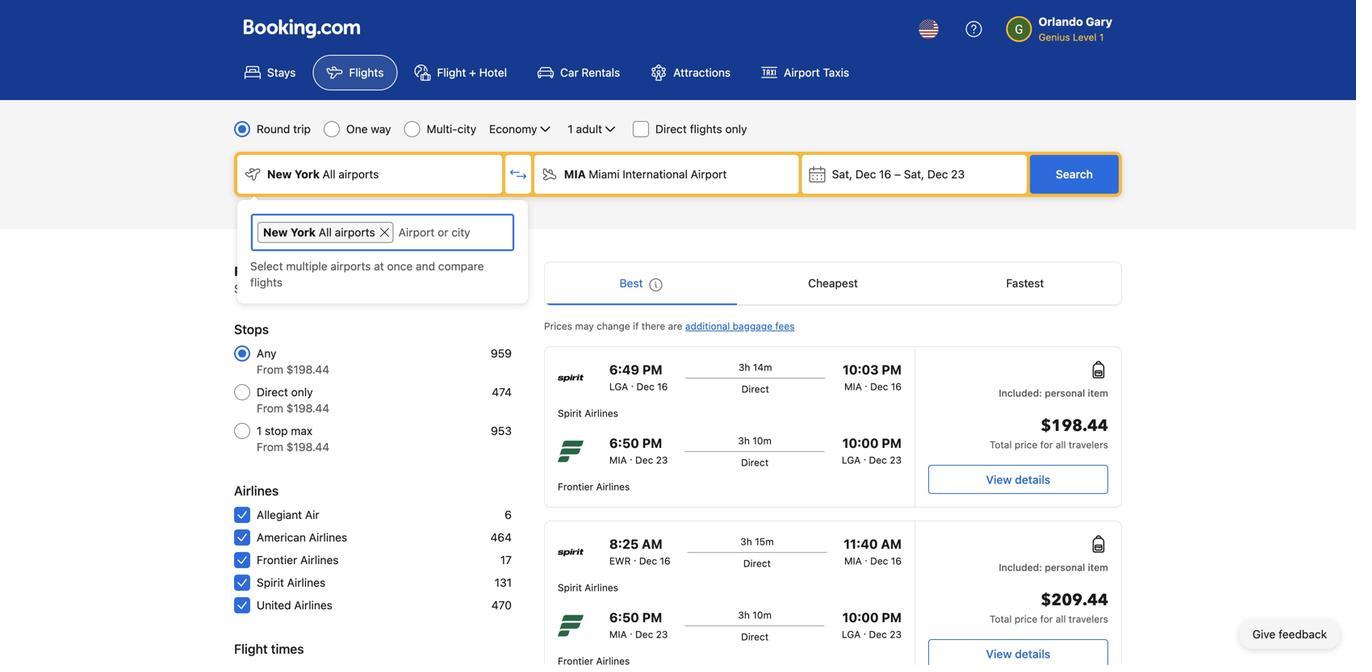 Task type: describe. For each thing, give the bounding box(es) containing it.
sat, dec 16 – sat, dec 23
[[832, 168, 965, 181]]

multi-
[[427, 122, 458, 136]]

1 vertical spatial frontier
[[257, 554, 297, 567]]

times
[[271, 642, 304, 657]]

3h left 14m
[[739, 362, 751, 373]]

select multiple airports at once and compare flights
[[250, 260, 484, 289]]

11:40 am mia . dec 16
[[844, 537, 902, 567]]

allegiant
[[257, 508, 302, 522]]

american airlines
[[257, 531, 347, 544]]

allegiant air
[[257, 508, 320, 522]]

sat, dec 16 – sat, dec 23 button
[[802, 155, 1027, 194]]

search button
[[1030, 155, 1119, 194]]

showing
[[234, 282, 279, 296]]

direct flights only
[[656, 122, 747, 136]]

pm down the 10:03 pm mia . dec 16
[[882, 436, 902, 451]]

car rentals
[[560, 66, 620, 79]]

$198.44 total price for all travelers
[[990, 415, 1109, 451]]

personal for $209.44
[[1045, 562, 1086, 573]]

airlines down ewr
[[585, 582, 619, 593]]

dec inside '6:49 pm lga . dec 16'
[[637, 381, 655, 392]]

change
[[597, 321, 630, 332]]

multiple
[[286, 260, 328, 273]]

included: for $198.44
[[999, 388, 1043, 399]]

dec inside 8:25 am ewr . dec 16
[[639, 556, 657, 567]]

and
[[416, 260, 435, 273]]

lga for $209.44
[[842, 629, 861, 640]]

included: personal item for $198.44
[[999, 388, 1109, 399]]

mia inside 11:40 am mia . dec 16
[[845, 556, 862, 567]]

flight for flight + hotel
[[437, 66, 466, 79]]

. down '6:49 pm lga . dec 16'
[[630, 451, 633, 463]]

airport taxis
[[784, 66, 850, 79]]

10:00 pm lga . dec 23 for $198.44
[[842, 436, 902, 466]]

air
[[305, 508, 320, 522]]

orlando gary genius level 1
[[1039, 15, 1113, 43]]

flights inside "select multiple airports at once and compare flights"
[[250, 276, 283, 289]]

united airlines
[[257, 599, 333, 612]]

1 vertical spatial frontier airlines
[[257, 554, 339, 567]]

0 vertical spatial all
[[323, 168, 336, 181]]

16 for 6:49 pm
[[657, 381, 668, 392]]

stays
[[267, 66, 296, 79]]

spirit for $198.44
[[558, 408, 582, 419]]

additional
[[685, 321, 730, 332]]

view details for $209.44
[[986, 648, 1051, 661]]

prices may change if there are additional baggage fees
[[544, 321, 795, 332]]

$209.44
[[1041, 589, 1109, 612]]

attractions link
[[637, 55, 745, 90]]

miami
[[589, 168, 620, 181]]

lga for $198.44
[[842, 455, 861, 466]]

for for $209.44
[[1041, 614, 1053, 625]]

direct inside direct only from $198.44
[[257, 386, 288, 399]]

item for $198.44
[[1088, 388, 1109, 399]]

. inside 11:40 am mia . dec 16
[[865, 552, 868, 564]]

pm down 8:25 am ewr . dec 16
[[642, 610, 662, 625]]

baggage
[[733, 321, 773, 332]]

1 vertical spatial airport
[[691, 168, 727, 181]]

3h 10m for $198.44
[[738, 435, 772, 447]]

direct only from $198.44
[[257, 386, 330, 415]]

attractions
[[674, 66, 731, 79]]

1 horizontal spatial 959
[[491, 347, 512, 360]]

best button
[[545, 262, 737, 304]]

$198.44 inside $198.44 total price for all travelers
[[1041, 415, 1109, 437]]

stays link
[[231, 55, 310, 90]]

prices
[[544, 321, 573, 332]]

airlines up the allegiant
[[234, 483, 279, 499]]

only inside direct only from $198.44
[[291, 386, 313, 399]]

tab list containing best
[[545, 262, 1122, 306]]

taxis
[[823, 66, 850, 79]]

dec inside 11:40 am mia . dec 16
[[871, 556, 889, 567]]

1 horizontal spatial frontier airlines
[[558, 481, 630, 493]]

orlando
[[1039, 15, 1083, 28]]

1 adult
[[568, 122, 602, 136]]

rentals
[[582, 66, 620, 79]]

international
[[623, 168, 688, 181]]

3h 10m for $209.44
[[738, 610, 772, 621]]

airlines right united
[[294, 599, 333, 612]]

one
[[346, 122, 368, 136]]

flights link
[[313, 55, 398, 90]]

10m for $209.44
[[753, 610, 772, 621]]

cheapest button
[[737, 262, 929, 304]]

fees
[[776, 321, 795, 332]]

6:50 for $198.44
[[610, 436, 639, 451]]

filters
[[234, 264, 273, 279]]

14m
[[753, 362, 772, 373]]

from inside 1 stop max from $198.44
[[257, 440, 283, 454]]

953
[[491, 424, 512, 438]]

6:49 pm lga . dec 16
[[610, 362, 668, 392]]

economy
[[489, 122, 537, 136]]

. down 11:40 am mia . dec 16
[[864, 626, 867, 637]]

1 adult button
[[566, 120, 620, 139]]

ewr
[[610, 556, 631, 567]]

trip
[[293, 122, 311, 136]]

3h 15m
[[741, 536, 774, 547]]

1 stop max from $198.44
[[257, 424, 330, 454]]

mia inside the 10:03 pm mia . dec 16
[[845, 381, 862, 392]]

airlines down air
[[309, 531, 347, 544]]

details for $198.44
[[1015, 473, 1051, 487]]

16 for 11:40 am
[[891, 556, 902, 567]]

3h down 3h 15m
[[738, 610, 750, 621]]

464
[[491, 531, 512, 544]]

stops
[[234, 322, 269, 337]]

pm inside '6:49 pm lga . dec 16'
[[643, 362, 663, 377]]

max
[[291, 424, 313, 438]]

view details for $198.44
[[986, 473, 1051, 487]]

travelers for $198.44
[[1069, 439, 1109, 451]]

1 vertical spatial airports
[[335, 226, 375, 239]]

. down the 10:03 pm mia . dec 16
[[864, 451, 867, 463]]

spirit airlines for $198.44
[[558, 408, 619, 419]]

spirit airlines for $209.44
[[558, 582, 619, 593]]

united
[[257, 599, 291, 612]]

best image
[[650, 279, 663, 291]]

airport taxis link
[[748, 55, 863, 90]]

flight + hotel link
[[401, 55, 521, 90]]

round
[[257, 122, 290, 136]]

included: personal item for $209.44
[[999, 562, 1109, 573]]

+
[[469, 66, 476, 79]]

fastest button
[[929, 262, 1122, 304]]

6:50 pm mia . dec 23 for $209.44
[[610, 610, 668, 640]]

1 horizontal spatial only
[[726, 122, 747, 136]]

american
[[257, 531, 306, 544]]

feedback
[[1279, 628, 1327, 641]]

total for $198.44
[[990, 439, 1012, 451]]

10:03
[[843, 362, 879, 377]]

15m
[[755, 536, 774, 547]]

total for $209.44
[[990, 614, 1012, 625]]

filters showing 959 results
[[234, 264, 341, 296]]

car rentals link
[[524, 55, 634, 90]]

item for $209.44
[[1088, 562, 1109, 573]]

cheapest
[[808, 277, 858, 290]]

personal for $198.44
[[1045, 388, 1086, 399]]



Task type: locate. For each thing, give the bounding box(es) containing it.
2 horizontal spatial 1
[[1100, 31, 1104, 43]]

1 personal from the top
[[1045, 388, 1086, 399]]

2 vertical spatial lga
[[842, 629, 861, 640]]

16 inside 11:40 am mia . dec 16
[[891, 556, 902, 567]]

york up multiple
[[291, 226, 316, 239]]

0 vertical spatial new york all airports
[[267, 168, 379, 181]]

fastest
[[1007, 277, 1044, 290]]

10m
[[753, 435, 772, 447], [753, 610, 772, 621]]

if
[[633, 321, 639, 332]]

1 vertical spatial 10:00
[[843, 610, 879, 625]]

view details button down $209.44 total price for all travelers
[[929, 640, 1109, 665]]

10:00 pm lga . dec 23 for $209.44
[[842, 610, 902, 640]]

travelers for $209.44
[[1069, 614, 1109, 625]]

1 vertical spatial details
[[1015, 648, 1051, 661]]

Airport or city text field
[[397, 222, 508, 243]]

0 vertical spatial price
[[1015, 439, 1038, 451]]

booking.com logo image
[[244, 19, 360, 38], [244, 19, 360, 38]]

1 view details from the top
[[986, 473, 1051, 487]]

give feedback
[[1253, 628, 1327, 641]]

$198.44 inside 1 stop max from $198.44
[[286, 440, 330, 454]]

0 horizontal spatial am
[[642, 537, 663, 552]]

6:50 pm mia . dec 23 for $198.44
[[610, 436, 668, 466]]

0 vertical spatial 6:50
[[610, 436, 639, 451]]

16 inside '6:49 pm lga . dec 16'
[[657, 381, 668, 392]]

959 down multiple
[[282, 282, 303, 296]]

spirit for $209.44
[[558, 582, 582, 593]]

3h down 3h 14m
[[738, 435, 750, 447]]

view down $198.44 total price for all travelers
[[986, 473, 1012, 487]]

2 total from the top
[[990, 614, 1012, 625]]

1 vertical spatial all
[[319, 226, 332, 239]]

am
[[642, 537, 663, 552], [881, 537, 902, 552]]

only down the any from $198.44
[[291, 386, 313, 399]]

airports up at
[[335, 226, 375, 239]]

1 down "gary"
[[1100, 31, 1104, 43]]

flight
[[437, 66, 466, 79], [234, 642, 268, 657]]

frontier
[[558, 481, 594, 493], [257, 554, 297, 567]]

0 vertical spatial 10:00 pm lga . dec 23
[[842, 436, 902, 466]]

0 vertical spatial from
[[257, 363, 283, 376]]

1 for 1 stop max from $198.44
[[257, 424, 262, 438]]

0 vertical spatial included:
[[999, 388, 1043, 399]]

personal up $198.44 total price for all travelers
[[1045, 388, 1086, 399]]

any from $198.44
[[257, 347, 330, 376]]

airlines down american airlines
[[300, 554, 339, 567]]

from inside the any from $198.44
[[257, 363, 283, 376]]

new york all airports up multiple
[[263, 226, 375, 239]]

1 10:00 pm lga . dec 23 from the top
[[842, 436, 902, 466]]

flight for flight times
[[234, 642, 268, 657]]

new york all airports down trip
[[267, 168, 379, 181]]

. down 10:03
[[865, 378, 868, 389]]

0 horizontal spatial 1
[[257, 424, 262, 438]]

2 10:00 pm lga . dec 23 from the top
[[842, 610, 902, 640]]

1 vertical spatial included: personal item
[[999, 562, 1109, 573]]

for inside $198.44 total price for all travelers
[[1041, 439, 1053, 451]]

are
[[668, 321, 683, 332]]

dec inside the 10:03 pm mia . dec 16
[[871, 381, 889, 392]]

16 for 10:03 pm
[[891, 381, 902, 392]]

10:00 for $209.44
[[843, 610, 879, 625]]

1 price from the top
[[1015, 439, 1038, 451]]

0 vertical spatial view details button
[[929, 465, 1109, 494]]

0 vertical spatial new
[[267, 168, 292, 181]]

0 vertical spatial all
[[1056, 439, 1066, 451]]

1 travelers from the top
[[1069, 439, 1109, 451]]

at
[[374, 260, 384, 273]]

direct
[[656, 122, 687, 136], [742, 384, 769, 395], [257, 386, 288, 399], [741, 457, 769, 468], [744, 558, 771, 569], [741, 631, 769, 643]]

level
[[1073, 31, 1097, 43]]

tab list
[[545, 262, 1122, 306]]

0 vertical spatial flights
[[690, 122, 722, 136]]

10:00
[[843, 436, 879, 451], [843, 610, 879, 625]]

1 from from the top
[[257, 363, 283, 376]]

. down 11:40
[[865, 552, 868, 564]]

0 horizontal spatial airport
[[691, 168, 727, 181]]

all inside $209.44 total price for all travelers
[[1056, 614, 1066, 625]]

flights
[[690, 122, 722, 136], [250, 276, 283, 289]]

6:50 pm mia . dec 23
[[610, 436, 668, 466], [610, 610, 668, 640]]

1 horizontal spatial airport
[[784, 66, 820, 79]]

16 inside the 10:03 pm mia . dec 16
[[891, 381, 902, 392]]

included: personal item up the $209.44
[[999, 562, 1109, 573]]

view down $209.44 total price for all travelers
[[986, 648, 1012, 661]]

view details button down $198.44 total price for all travelers
[[929, 465, 1109, 494]]

airlines up united airlines
[[287, 576, 326, 589]]

2 personal from the top
[[1045, 562, 1086, 573]]

1 horizontal spatial am
[[881, 537, 902, 552]]

frontier airlines
[[558, 481, 630, 493], [257, 554, 339, 567]]

pm right 10:03
[[882, 362, 902, 377]]

1 horizontal spatial flights
[[690, 122, 722, 136]]

pm right 6:49
[[643, 362, 663, 377]]

0 vertical spatial flight
[[437, 66, 466, 79]]

all
[[323, 168, 336, 181], [319, 226, 332, 239]]

6:50 pm mia . dec 23 down '6:49 pm lga . dec 16'
[[610, 436, 668, 466]]

2 10m from the top
[[753, 610, 772, 621]]

0 horizontal spatial only
[[291, 386, 313, 399]]

round trip
[[257, 122, 311, 136]]

0 vertical spatial 10:00
[[843, 436, 879, 451]]

view details button
[[929, 465, 1109, 494], [929, 640, 1109, 665]]

price inside $209.44 total price for all travelers
[[1015, 614, 1038, 625]]

dec
[[856, 168, 876, 181], [928, 168, 948, 181], [637, 381, 655, 392], [871, 381, 889, 392], [635, 455, 653, 466], [869, 455, 887, 466], [639, 556, 657, 567], [871, 556, 889, 567], [635, 629, 653, 640], [869, 629, 887, 640]]

16 inside 8:25 am ewr . dec 16
[[660, 556, 671, 567]]

16 for 8:25 am
[[660, 556, 671, 567]]

view for $209.44
[[986, 648, 1012, 661]]

2 details from the top
[[1015, 648, 1051, 661]]

1 vertical spatial 10m
[[753, 610, 772, 621]]

3h 14m
[[739, 362, 772, 373]]

11:40
[[844, 537, 878, 552]]

travelers inside $198.44 total price for all travelers
[[1069, 439, 1109, 451]]

gary
[[1086, 15, 1113, 28]]

0 horizontal spatial flights
[[250, 276, 283, 289]]

. inside the 10:03 pm mia . dec 16
[[865, 378, 868, 389]]

1 left adult
[[568, 122, 573, 136]]

1 vertical spatial all
[[1056, 614, 1066, 625]]

2 6:50 pm mia . dec 23 from the top
[[610, 610, 668, 640]]

. inside '6:49 pm lga . dec 16'
[[631, 378, 634, 389]]

1 all from the top
[[1056, 439, 1066, 451]]

travelers
[[1069, 439, 1109, 451], [1069, 614, 1109, 625]]

1 vertical spatial included:
[[999, 562, 1043, 573]]

0 vertical spatial airport
[[784, 66, 820, 79]]

airports down the "one" on the left top
[[339, 168, 379, 181]]

0 vertical spatial frontier airlines
[[558, 481, 630, 493]]

price for $209.44
[[1015, 614, 1038, 625]]

spirit airlines
[[558, 408, 619, 419], [257, 576, 326, 589], [558, 582, 619, 593]]

. down ewr
[[630, 626, 633, 637]]

2 view from the top
[[986, 648, 1012, 661]]

lga inside '6:49 pm lga . dec 16'
[[610, 381, 628, 392]]

8:25
[[610, 537, 639, 552]]

959 inside filters showing 959 results
[[282, 282, 303, 296]]

details down $209.44 total price for all travelers
[[1015, 648, 1051, 661]]

may
[[575, 321, 594, 332]]

from down stop
[[257, 440, 283, 454]]

am for 8:25 am
[[642, 537, 663, 552]]

view for $198.44
[[986, 473, 1012, 487]]

flight left +
[[437, 66, 466, 79]]

way
[[371, 122, 391, 136]]

1 vertical spatial from
[[257, 402, 283, 415]]

results
[[306, 282, 341, 296]]

1 vertical spatial flights
[[250, 276, 283, 289]]

2 for from the top
[[1041, 614, 1053, 625]]

0 vertical spatial for
[[1041, 439, 1053, 451]]

1 inside 1 adult 'dropdown button'
[[568, 122, 573, 136]]

10:03 pm mia . dec 16
[[843, 362, 902, 392]]

10:00 for $198.44
[[843, 436, 879, 451]]

personal
[[1045, 388, 1086, 399], [1045, 562, 1086, 573]]

0 vertical spatial 959
[[282, 282, 303, 296]]

pm down 11:40 am mia . dec 16
[[882, 610, 902, 625]]

all inside $198.44 total price for all travelers
[[1056, 439, 1066, 451]]

0 horizontal spatial flight
[[234, 642, 268, 657]]

pm down '6:49 pm lga . dec 16'
[[642, 436, 662, 451]]

23 inside 'dropdown button'
[[951, 168, 965, 181]]

1 vertical spatial new
[[263, 226, 288, 239]]

1 sat, from the left
[[832, 168, 853, 181]]

0 vertical spatial airports
[[339, 168, 379, 181]]

flights down select
[[250, 276, 283, 289]]

6:50 for $209.44
[[610, 610, 639, 625]]

6:50 down ewr
[[610, 610, 639, 625]]

price
[[1015, 439, 1038, 451], [1015, 614, 1038, 625]]

10:00 pm lga . dec 23 down 11:40 am mia . dec 16
[[842, 610, 902, 640]]

1 vertical spatial 3h 10m
[[738, 610, 772, 621]]

2 view details from the top
[[986, 648, 1051, 661]]

spirit airlines down ewr
[[558, 582, 619, 593]]

1 am from the left
[[642, 537, 663, 552]]

1 vertical spatial price
[[1015, 614, 1038, 625]]

0 horizontal spatial frontier
[[257, 554, 297, 567]]

am inside 11:40 am mia . dec 16
[[881, 537, 902, 552]]

2 item from the top
[[1088, 562, 1109, 573]]

new down round trip at the top left of the page
[[267, 168, 292, 181]]

3 from from the top
[[257, 440, 283, 454]]

2 vertical spatial from
[[257, 440, 283, 454]]

2 10:00 from the top
[[843, 610, 879, 625]]

1 included: personal item from the top
[[999, 388, 1109, 399]]

from up stop
[[257, 402, 283, 415]]

airports left at
[[331, 260, 371, 273]]

1 6:50 from the top
[[610, 436, 639, 451]]

1 10m from the top
[[753, 435, 772, 447]]

0 vertical spatial personal
[[1045, 388, 1086, 399]]

additional baggage fees link
[[685, 321, 795, 332]]

1 vertical spatial travelers
[[1069, 614, 1109, 625]]

from
[[257, 363, 283, 376], [257, 402, 283, 415], [257, 440, 283, 454]]

1 for 1 adult
[[568, 122, 573, 136]]

1 item from the top
[[1088, 388, 1109, 399]]

–
[[895, 168, 901, 181]]

1 view from the top
[[986, 473, 1012, 487]]

1 included: from the top
[[999, 388, 1043, 399]]

view details down $209.44 total price for all travelers
[[986, 648, 1051, 661]]

am for 11:40 am
[[881, 537, 902, 552]]

10:00 down the 10:03 pm mia . dec 16
[[843, 436, 879, 451]]

once
[[387, 260, 413, 273]]

flight + hotel
[[437, 66, 507, 79]]

2 sat, from the left
[[904, 168, 925, 181]]

$198.44 inside direct only from $198.44
[[286, 402, 330, 415]]

2 included: personal item from the top
[[999, 562, 1109, 573]]

included: for $209.44
[[999, 562, 1043, 573]]

1 for from the top
[[1041, 439, 1053, 451]]

for for $198.44
[[1041, 439, 1053, 451]]

959 up 474
[[491, 347, 512, 360]]

10m for $198.44
[[753, 435, 772, 447]]

3h 10m down 3h 15m
[[738, 610, 772, 621]]

$198.44
[[286, 363, 330, 376], [286, 402, 330, 415], [1041, 415, 1109, 437], [286, 440, 330, 454]]

1 vertical spatial view
[[986, 648, 1012, 661]]

0 vertical spatial york
[[295, 168, 320, 181]]

3h 10m down 3h 14m
[[738, 435, 772, 447]]

details for $209.44
[[1015, 648, 1051, 661]]

0 horizontal spatial 959
[[282, 282, 303, 296]]

airlines up the 8:25
[[596, 481, 630, 493]]

give feedback button
[[1240, 620, 1340, 649]]

city
[[458, 122, 477, 136]]

all for $209.44
[[1056, 614, 1066, 625]]

mia
[[564, 168, 586, 181], [845, 381, 862, 392], [610, 455, 627, 466], [845, 556, 862, 567], [610, 629, 627, 640]]

airlines down 6:49
[[585, 408, 619, 419]]

search
[[1056, 168, 1093, 181]]

0 vertical spatial lga
[[610, 381, 628, 392]]

1 vertical spatial flight
[[234, 642, 268, 657]]

2 3h 10m from the top
[[738, 610, 772, 621]]

york down trip
[[295, 168, 320, 181]]

sat, left the –
[[832, 168, 853, 181]]

23
[[951, 168, 965, 181], [656, 455, 668, 466], [890, 455, 902, 466], [656, 629, 668, 640], [890, 629, 902, 640]]

included: personal item up $198.44 total price for all travelers
[[999, 388, 1109, 399]]

1 vertical spatial for
[[1041, 614, 1053, 625]]

flights down attractions
[[690, 122, 722, 136]]

included: up $198.44 total price for all travelers
[[999, 388, 1043, 399]]

. right ewr
[[634, 552, 637, 564]]

0 vertical spatial 10m
[[753, 435, 772, 447]]

included: personal item
[[999, 388, 1109, 399], [999, 562, 1109, 573]]

1 vertical spatial total
[[990, 614, 1012, 625]]

spirit airlines up united airlines
[[257, 576, 326, 589]]

airlines
[[585, 408, 619, 419], [596, 481, 630, 493], [234, 483, 279, 499], [309, 531, 347, 544], [300, 554, 339, 567], [287, 576, 326, 589], [585, 582, 619, 593], [294, 599, 333, 612]]

airports inside "select multiple airports at once and compare flights"
[[331, 260, 371, 273]]

1 horizontal spatial flight
[[437, 66, 466, 79]]

0 vertical spatial travelers
[[1069, 439, 1109, 451]]

new up select
[[263, 226, 288, 239]]

frontier airlines up the 8:25
[[558, 481, 630, 493]]

am right the 8:25
[[642, 537, 663, 552]]

included:
[[999, 388, 1043, 399], [999, 562, 1043, 573]]

flight times
[[234, 642, 304, 657]]

0 vertical spatial 1
[[1100, 31, 1104, 43]]

pm inside the 10:03 pm mia . dec 16
[[882, 362, 902, 377]]

1 vertical spatial york
[[291, 226, 316, 239]]

1 left stop
[[257, 424, 262, 438]]

0 vertical spatial details
[[1015, 473, 1051, 487]]

adult
[[576, 122, 602, 136]]

view details down $198.44 total price for all travelers
[[986, 473, 1051, 487]]

6:50 down '6:49 pm lga . dec 16'
[[610, 436, 639, 451]]

2 price from the top
[[1015, 614, 1038, 625]]

select
[[250, 260, 283, 273]]

price for $198.44
[[1015, 439, 1038, 451]]

am right 11:40
[[881, 537, 902, 552]]

flight left times
[[234, 642, 268, 657]]

1 details from the top
[[1015, 473, 1051, 487]]

flights
[[349, 66, 384, 79]]

2 6:50 from the top
[[610, 610, 639, 625]]

1 10:00 from the top
[[843, 436, 879, 451]]

1 vertical spatial view details button
[[929, 640, 1109, 665]]

1 vertical spatial new york all airports
[[263, 226, 375, 239]]

details
[[1015, 473, 1051, 487], [1015, 648, 1051, 661]]

only
[[726, 122, 747, 136], [291, 386, 313, 399]]

best
[[620, 277, 643, 290]]

1 inside orlando gary genius level 1
[[1100, 31, 1104, 43]]

sat, right the –
[[904, 168, 925, 181]]

2 am from the left
[[881, 537, 902, 552]]

car
[[560, 66, 579, 79]]

1 vertical spatial item
[[1088, 562, 1109, 573]]

york
[[295, 168, 320, 181], [291, 226, 316, 239]]

2 travelers from the top
[[1069, 614, 1109, 625]]

1 horizontal spatial sat,
[[904, 168, 925, 181]]

airport left taxis
[[784, 66, 820, 79]]

for inside $209.44 total price for all travelers
[[1041, 614, 1053, 625]]

6
[[505, 508, 512, 522]]

$198.44 inside the any from $198.44
[[286, 363, 330, 376]]

1 vertical spatial 6:50 pm mia . dec 23
[[610, 610, 668, 640]]

1 total from the top
[[990, 439, 1012, 451]]

view details button for $198.44
[[929, 465, 1109, 494]]

1 horizontal spatial 1
[[568, 122, 573, 136]]

10m down 14m
[[753, 435, 772, 447]]

personal up the $209.44
[[1045, 562, 1086, 573]]

airport down direct flights only on the top of the page
[[691, 168, 727, 181]]

0 vertical spatial item
[[1088, 388, 1109, 399]]

total inside $198.44 total price for all travelers
[[990, 439, 1012, 451]]

1 horizontal spatial frontier
[[558, 481, 594, 493]]

10m down the 15m
[[753, 610, 772, 621]]

am inside 8:25 am ewr . dec 16
[[642, 537, 663, 552]]

multi-city
[[427, 122, 477, 136]]

frontier airlines down american airlines
[[257, 554, 339, 567]]

spirit airlines down 6:49
[[558, 408, 619, 419]]

1 vertical spatial personal
[[1045, 562, 1086, 573]]

16 inside 'dropdown button'
[[879, 168, 892, 181]]

0 vertical spatial view details
[[986, 473, 1051, 487]]

1 vertical spatial view details
[[986, 648, 1051, 661]]

there
[[642, 321, 666, 332]]

2 vertical spatial 1
[[257, 424, 262, 438]]

0 vertical spatial 6:50 pm mia . dec 23
[[610, 436, 668, 466]]

$209.44 total price for all travelers
[[990, 589, 1109, 625]]

price inside $198.44 total price for all travelers
[[1015, 439, 1038, 451]]

from down any
[[257, 363, 283, 376]]

3h 10m
[[738, 435, 772, 447], [738, 610, 772, 621]]

0 vertical spatial view
[[986, 473, 1012, 487]]

1 vertical spatial 1
[[568, 122, 573, 136]]

0 horizontal spatial frontier airlines
[[257, 554, 339, 567]]

0 vertical spatial only
[[726, 122, 747, 136]]

item up the $209.44
[[1088, 562, 1109, 573]]

6:50 pm mia . dec 23 down ewr
[[610, 610, 668, 640]]

0 vertical spatial total
[[990, 439, 1012, 451]]

0 horizontal spatial sat,
[[832, 168, 853, 181]]

2 from from the top
[[257, 402, 283, 415]]

3h left the 15m
[[741, 536, 752, 547]]

1 3h 10m from the top
[[738, 435, 772, 447]]

0 vertical spatial included: personal item
[[999, 388, 1109, 399]]

0 vertical spatial 3h 10m
[[738, 435, 772, 447]]

total
[[990, 439, 1012, 451], [990, 614, 1012, 625]]

10:00 pm lga . dec 23 down the 10:03 pm mia . dec 16
[[842, 436, 902, 466]]

from inside direct only from $198.44
[[257, 402, 283, 415]]

. inside 8:25 am ewr . dec 16
[[634, 552, 637, 564]]

genius
[[1039, 31, 1071, 43]]

1 vertical spatial 10:00 pm lga . dec 23
[[842, 610, 902, 640]]

10:00 down 11:40 am mia . dec 16
[[843, 610, 879, 625]]

0 vertical spatial frontier
[[558, 481, 594, 493]]

2 view details button from the top
[[929, 640, 1109, 665]]

included: up $209.44 total price for all travelers
[[999, 562, 1043, 573]]

mia miami international airport
[[564, 168, 727, 181]]

one way
[[346, 122, 391, 136]]

details down $198.44 total price for all travelers
[[1015, 473, 1051, 487]]

1 vertical spatial lga
[[842, 455, 861, 466]]

2 all from the top
[[1056, 614, 1066, 625]]

470
[[492, 599, 512, 612]]

view details button for $209.44
[[929, 640, 1109, 665]]

only down attractions
[[726, 122, 747, 136]]

17
[[501, 554, 512, 567]]

1 view details button from the top
[[929, 465, 1109, 494]]

best image
[[650, 279, 663, 291]]

. down 6:49
[[631, 378, 634, 389]]

2 included: from the top
[[999, 562, 1043, 573]]

any
[[257, 347, 277, 360]]

1 vertical spatial 6:50
[[610, 610, 639, 625]]

all for $198.44
[[1056, 439, 1066, 451]]

8:25 am ewr . dec 16
[[610, 537, 671, 567]]

1 vertical spatial only
[[291, 386, 313, 399]]

1 6:50 pm mia . dec 23 from the top
[[610, 436, 668, 466]]

item up $198.44 total price for all travelers
[[1088, 388, 1109, 399]]

compare
[[438, 260, 484, 273]]

1 inside 1 stop max from $198.44
[[257, 424, 262, 438]]

airports
[[339, 168, 379, 181], [335, 226, 375, 239], [331, 260, 371, 273]]

travelers inside $209.44 total price for all travelers
[[1069, 614, 1109, 625]]

total inside $209.44 total price for all travelers
[[990, 614, 1012, 625]]

2 vertical spatial airports
[[331, 260, 371, 273]]

1 vertical spatial 959
[[491, 347, 512, 360]]



Task type: vqa. For each thing, say whether or not it's contained in the screenshot.
3h 10m corresponding to $209.44
yes



